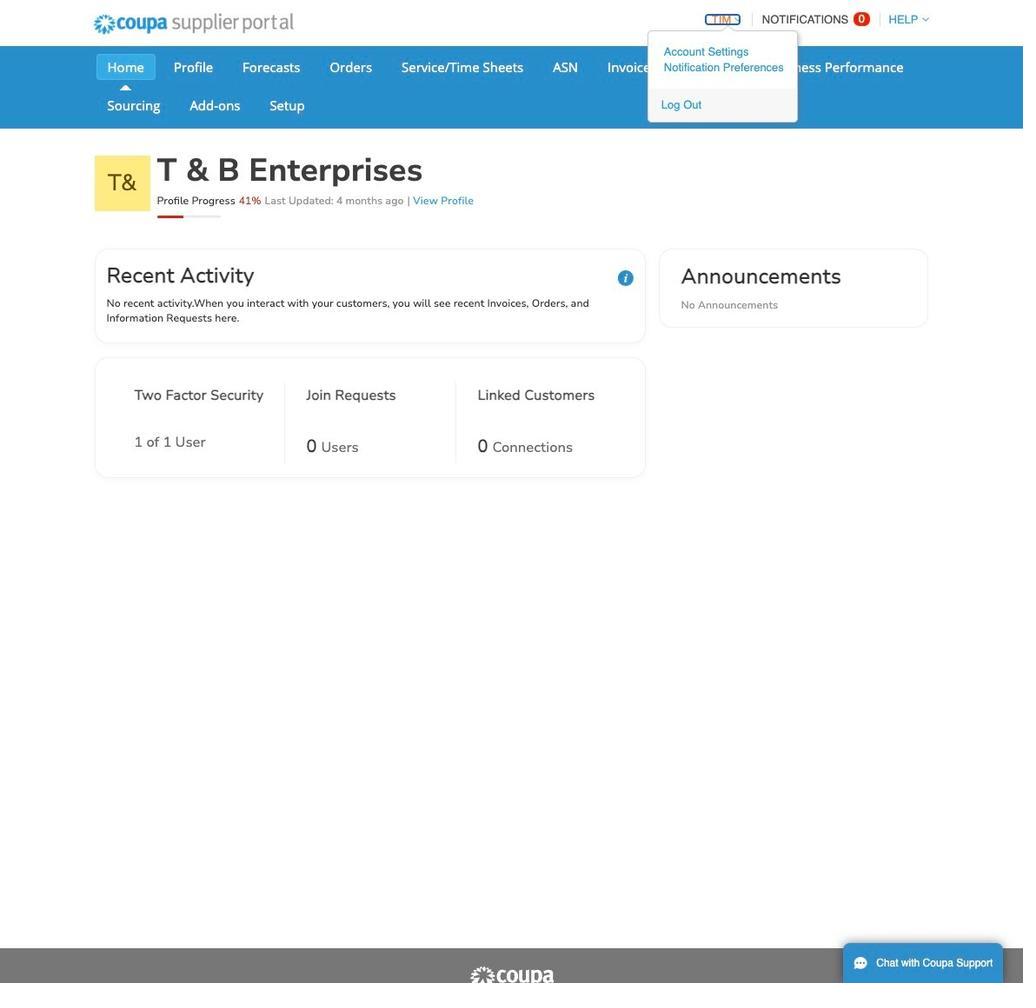 Task type: describe. For each thing, give the bounding box(es) containing it.
0 horizontal spatial coupa supplier portal image
[[81, 3, 305, 46]]

1 vertical spatial coupa supplier portal image
[[468, 966, 555, 984]]

additional information image
[[619, 271, 635, 286]]



Task type: locate. For each thing, give the bounding box(es) containing it.
coupa supplier portal image
[[81, 3, 305, 46], [468, 966, 555, 984]]

navigation
[[648, 3, 929, 123]]

t& image
[[94, 156, 150, 211]]

0 vertical spatial coupa supplier portal image
[[81, 3, 305, 46]]

1 horizontal spatial coupa supplier portal image
[[468, 966, 555, 984]]



Task type: vqa. For each thing, say whether or not it's contained in the screenshot.
second have from the bottom of the page
no



